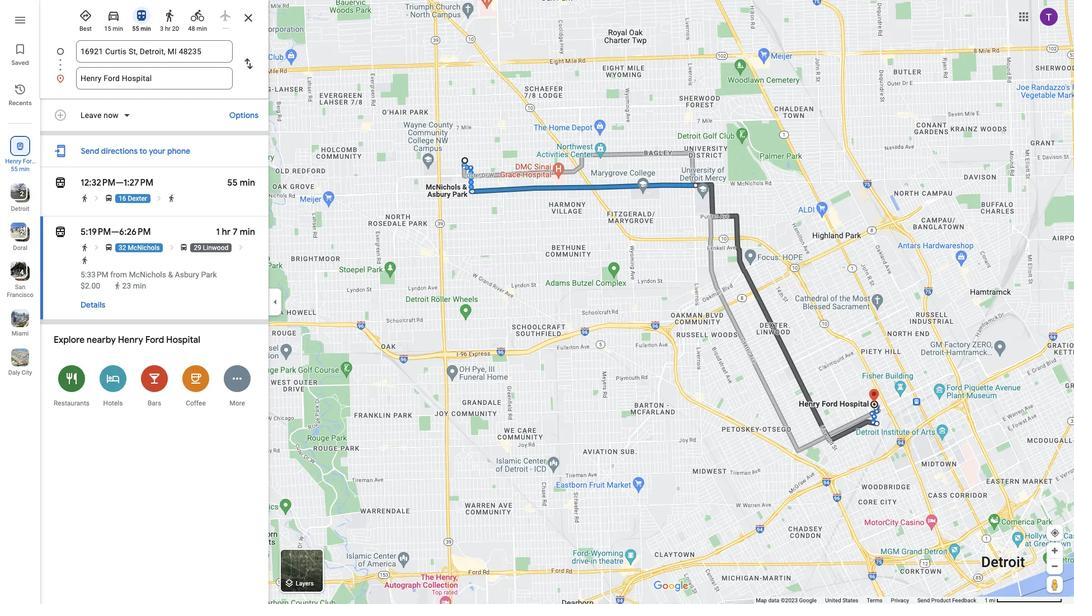 Task type: describe. For each thing, give the bounding box(es) containing it.
15 min
[[104, 25, 123, 32]]

send for send product feedback
[[918, 598, 931, 604]]

states
[[843, 598, 859, 604]]

asbury
[[175, 270, 199, 279]]

15 min radio
[[102, 4, 125, 33]]

2 list item from the top
[[40, 67, 269, 90]]

show street view coverage image
[[1047, 577, 1064, 593]]

walk image right dexter
[[167, 194, 176, 203]]

miami
[[12, 330, 29, 338]]

send directions to your phone button
[[75, 140, 196, 162]]

hotels
[[103, 400, 123, 408]]

now
[[104, 111, 119, 120]]

terms button
[[867, 597, 883, 605]]

park
[[201, 270, 217, 279]]

san francisco
[[7, 284, 33, 299]]

none field starting point 16921 curtis st, detroit, mi 48235
[[81, 40, 228, 63]]

1 list item from the top
[[40, 40, 269, 76]]

close directions image
[[242, 11, 255, 25]]

55 inside  list
[[11, 166, 18, 173]]

min right 23
[[133, 282, 146, 291]]

Best radio
[[74, 4, 97, 33]]

details button
[[75, 295, 111, 315]]

henry ford hospital
[[5, 158, 35, 173]]

1:27 pm
[[124, 177, 153, 189]]

restaurants button
[[51, 358, 92, 414]]

daly city button
[[0, 344, 40, 379]]

2 for detroit
[[20, 190, 24, 198]]

— for 5:19 pm
[[111, 227, 119, 238]]

explore
[[54, 335, 85, 346]]

privacy
[[892, 598, 910, 604]]

 inside  list
[[15, 140, 25, 152]]

1 for 1 mi
[[985, 598, 989, 604]]

55 inside option
[[132, 25, 139, 32]]

0 vertical spatial mcnichols
[[128, 244, 160, 252]]

flights image
[[219, 9, 232, 22]]

data
[[769, 598, 780, 604]]

map
[[756, 598, 767, 604]]

none field destination henry ford hospital
[[81, 67, 228, 90]]

united states
[[826, 598, 859, 604]]

29 linwood
[[194, 244, 229, 252]]

6:26 pm
[[119, 227, 151, 238]]

detroit
[[11, 205, 29, 213]]

henry inside henry ford hospital
[[5, 158, 21, 165]]

— for 12:32 pm
[[116, 177, 124, 189]]

leave now option
[[81, 110, 121, 121]]

privacy button
[[892, 597, 910, 605]]

bars button
[[134, 358, 175, 414]]

feedback
[[953, 598, 977, 604]]

driving image
[[107, 9, 120, 22]]

miami button
[[0, 305, 40, 340]]

menu image
[[13, 13, 27, 27]]

list inside 'google maps' element
[[40, 40, 269, 90]]

google
[[800, 598, 817, 604]]

directions
[[101, 146, 138, 156]]

min up 1 hr 7 min
[[240, 177, 255, 189]]

4
[[20, 269, 24, 277]]

48 min radio
[[186, 4, 209, 33]]

3
[[160, 25, 164, 32]]

 list
[[0, 0, 40, 605]]

hr for 1
[[222, 227, 231, 238]]

city
[[22, 369, 32, 377]]

, then image right dexter
[[155, 194, 164, 203]]

16 dexter
[[119, 195, 147, 203]]

doral
[[13, 245, 27, 252]]

product
[[932, 598, 952, 604]]

linwood
[[203, 244, 229, 252]]

Destination Henry Ford Hospital field
[[81, 72, 228, 85]]

12:32 pm — 1:27 pm
[[81, 177, 153, 189]]

min inside option
[[141, 25, 151, 32]]

16
[[119, 195, 126, 203]]

saved button
[[0, 38, 40, 69]]

leave
[[81, 111, 102, 120]]

zoom out image
[[1051, 563, 1060, 571]]

7
[[233, 227, 238, 238]]

5:19 pm — 6:26 pm
[[81, 227, 151, 238]]

show your location image
[[1051, 528, 1061, 539]]

5:33 pm
[[81, 270, 108, 279]]

min right 7 at left top
[[240, 227, 255, 238]]

nearby
[[87, 335, 116, 346]]

map data ©2023 google
[[756, 598, 817, 604]]

phone
[[167, 146, 190, 156]]

send for send directions to your phone
[[81, 146, 99, 156]]

your
[[149, 146, 166, 156]]

4 places element
[[12, 268, 24, 278]]

32 mcnichols
[[119, 244, 160, 252]]

walk image down 5:19 pm
[[81, 244, 89, 252]]

send product feedback
[[918, 598, 977, 604]]

send directions to your phone
[[81, 146, 190, 156]]

ford inside henry ford hospital
[[23, 158, 35, 165]]

leave now button
[[76, 110, 136, 123]]

walk image down 12:32 pm
[[81, 194, 89, 203]]

to
[[140, 146, 147, 156]]

send product feedback button
[[918, 597, 977, 605]]

hr for 3
[[165, 25, 171, 32]]

recents
[[9, 99, 32, 107]]

more
[[230, 400, 245, 408]]

48
[[188, 25, 195, 32]]



Task type: vqa. For each thing, say whether or not it's contained in the screenshot.


Task type: locate. For each thing, give the bounding box(es) containing it.
0 vertical spatial send
[[81, 146, 99, 156]]

2 places element
[[12, 189, 24, 199], [12, 228, 24, 238]]

1 2 places element from the top
[[12, 189, 24, 199]]

hr
[[165, 25, 171, 32], [222, 227, 231, 238]]

list item down starting point 16921 curtis st, detroit, mi 48235 field
[[40, 67, 269, 90]]

 up henry ford hospital
[[15, 140, 25, 152]]

min down transit icon
[[141, 25, 151, 32]]

daly city
[[8, 369, 32, 377]]

55 min inside option
[[132, 25, 151, 32]]

 for 12:32 pm
[[54, 175, 67, 191]]

2 places element for detroit
[[12, 189, 24, 199]]

32
[[119, 244, 126, 252]]

none field down starting point 16921 curtis st, detroit, mi 48235 field
[[81, 67, 228, 90]]

min inside radio
[[197, 25, 207, 32]]

min inside  list
[[19, 166, 30, 173]]

hospital
[[9, 166, 32, 173], [166, 335, 200, 346]]

1 up linwood
[[216, 227, 220, 238]]

0 vertical spatial 55 min
[[132, 25, 151, 32]]

None field
[[81, 40, 228, 63], [81, 67, 228, 90]]

23
[[122, 282, 131, 291]]

henry up detroit
[[5, 158, 21, 165]]

bus image left 32
[[105, 244, 113, 252]]

hotels button
[[92, 358, 134, 414]]

hospital inside henry ford hospital
[[9, 166, 32, 173]]

1 horizontal spatial , then image
[[237, 244, 245, 252]]

min right "15"
[[113, 25, 123, 32]]

bus image left 29
[[180, 244, 188, 252]]

1 horizontal spatial 1
[[985, 598, 989, 604]]

explore nearby henry ford hospital
[[54, 335, 200, 346]]

bus image
[[105, 194, 113, 203], [105, 244, 113, 252], [180, 244, 188, 252]]

list item
[[40, 40, 269, 76], [40, 67, 269, 90]]

23 min
[[122, 282, 146, 291]]

1 vertical spatial 2
[[20, 230, 24, 237]]

1 horizontal spatial ford
[[145, 335, 164, 346]]

0 horizontal spatial send
[[81, 146, 99, 156]]

henry inside directions main content
[[118, 335, 143, 346]]

send left directions
[[81, 146, 99, 156]]

1 none field from the top
[[81, 40, 228, 63]]


[[15, 140, 25, 152], [54, 175, 67, 191], [54, 224, 67, 240]]

walking image up 3 hr 20 on the top left
[[163, 9, 176, 22]]

55 up detroit
[[11, 166, 18, 173]]

list item down 3
[[40, 40, 269, 76]]

recents button
[[0, 78, 40, 110]]

restaurants
[[54, 400, 90, 408]]

0 vertical spatial hr
[[165, 25, 171, 32]]

hr inside 3 hr 20 'option'
[[165, 25, 171, 32]]

1 vertical spatial none field
[[81, 67, 228, 90]]

send inside button
[[918, 598, 931, 604]]

hospital up detroit
[[9, 166, 32, 173]]

2 none field from the top
[[81, 67, 228, 90]]

2 for doral
[[20, 230, 24, 237]]

1 , then image from the left
[[168, 244, 176, 252]]

, then image for 5:19 pm — 6:26 pm
[[93, 244, 101, 252]]

united states button
[[826, 597, 859, 605]]

1 for 1 hr 7 min
[[216, 227, 220, 238]]

walk image
[[81, 194, 89, 203], [167, 194, 176, 203], [81, 244, 89, 252], [81, 256, 89, 265]]

collapse side panel image
[[269, 296, 282, 308]]

1 vertical spatial transit image
[[54, 224, 67, 240]]

1 horizontal spatial walking image
[[163, 9, 176, 22]]

list
[[40, 40, 269, 90]]

55
[[132, 25, 139, 32], [11, 166, 18, 173], [227, 177, 238, 189]]

leave now
[[81, 111, 119, 120]]

$2.00
[[81, 282, 100, 291]]

55 down transit icon
[[132, 25, 139, 32]]

, then image down 1 hr 7 min
[[237, 244, 245, 252]]

hr inside directions main content
[[222, 227, 231, 238]]

ford up bars button
[[145, 335, 164, 346]]

daly
[[8, 369, 20, 377]]

—
[[116, 177, 124, 189], [111, 227, 119, 238]]

0 vertical spatial 1
[[216, 227, 220, 238]]

transit image
[[54, 175, 67, 191], [54, 224, 67, 240]]

1 left mi
[[985, 598, 989, 604]]

2 horizontal spatial 55 min
[[227, 177, 255, 189]]

2 2 from the top
[[20, 230, 24, 237]]

55 inside directions main content
[[227, 177, 238, 189]]

bus image for 12:32 pm
[[105, 194, 113, 203]]

— up 32
[[111, 227, 119, 238]]

mcnichols
[[128, 244, 160, 252], [129, 270, 166, 279]]

1 vertical spatial walking image
[[114, 282, 122, 290]]

1 vertical spatial 1
[[985, 598, 989, 604]]

none field down 3
[[81, 40, 228, 63]]

0 horizontal spatial 55
[[11, 166, 18, 173]]

0 horizontal spatial walking image
[[114, 282, 122, 290]]

1 mi button
[[985, 598, 1063, 604]]

transit image left 12:32 pm
[[54, 175, 67, 191]]

walk image up 5:33 pm
[[81, 256, 89, 265]]

options button
[[224, 105, 264, 125]]

&
[[168, 270, 173, 279]]

3 hr 20
[[160, 25, 179, 32]]

ford up detroit
[[23, 158, 35, 165]]

walking image
[[163, 9, 176, 22], [114, 282, 122, 290]]

mcnichols down "6:26 pm"
[[128, 244, 160, 252]]

2 places element up doral
[[12, 228, 24, 238]]

more button
[[217, 358, 258, 414]]

1 horizontal spatial 55
[[132, 25, 139, 32]]

coffee button
[[175, 358, 217, 414]]

best
[[79, 25, 92, 32]]

0 vertical spatial henry
[[5, 158, 21, 165]]

, then image down 12:32 pm
[[93, 194, 101, 203]]

from
[[110, 270, 127, 279]]

bus image for 5:19 pm
[[105, 244, 113, 252]]

1 2 from the top
[[20, 190, 24, 198]]

2 places element for doral
[[12, 228, 24, 238]]

1 vertical spatial —
[[111, 227, 119, 238]]

 left 5:19 pm
[[54, 224, 67, 240]]

details
[[81, 300, 105, 310]]

, then image down 5:19 pm
[[93, 244, 101, 252]]

0 horizontal spatial henry
[[5, 158, 21, 165]]

transit image left 5:19 pm
[[54, 224, 67, 240]]

0 horizontal spatial ford
[[23, 158, 35, 165]]

0 vertical spatial none field
[[81, 40, 228, 63]]

cycling image
[[191, 9, 204, 22]]

1 vertical spatial henry
[[118, 335, 143, 346]]

, then image left 29
[[168, 244, 176, 252]]

reverse starting point and destination image
[[242, 57, 255, 71]]

0 vertical spatial —
[[116, 177, 124, 189]]

2 vertical spatial 55 min
[[227, 177, 255, 189]]

55 min inside directions main content
[[227, 177, 255, 189]]

1 inside directions main content
[[216, 227, 220, 238]]

san
[[15, 284, 25, 291]]

2 places element up detroit
[[12, 189, 24, 199]]

hospital inside directions main content
[[166, 335, 200, 346]]

0 vertical spatial 55
[[132, 25, 139, 32]]

55 min down transit icon
[[132, 25, 151, 32]]

0 vertical spatial ford
[[23, 158, 35, 165]]

footer
[[756, 597, 985, 605]]

1 vertical spatial ford
[[145, 335, 164, 346]]

min right 48
[[197, 25, 207, 32]]

 for 5:19 pm
[[54, 224, 67, 240]]

1 vertical spatial 
[[54, 175, 67, 191]]

0 horizontal spatial 55 min
[[11, 166, 30, 173]]

1 vertical spatial 55
[[11, 166, 18, 173]]

2 2 places element from the top
[[12, 228, 24, 238]]

Starting point 16921 Curtis St, Detroit, MI 48235 field
[[81, 45, 228, 58]]

coffee
[[186, 400, 206, 408]]

0 horizontal spatial 1
[[216, 227, 220, 238]]

0 vertical spatial transit image
[[54, 175, 67, 191]]

google account: tyler black  
(blacklashes1000@gmail.com) image
[[1041, 8, 1059, 26]]

layers
[[296, 581, 314, 588]]

1 mi
[[985, 598, 996, 604]]

2 up doral
[[20, 230, 24, 237]]

1 vertical spatial mcnichols
[[129, 270, 166, 279]]

55 min up 1 hr 7 min
[[227, 177, 255, 189]]

1 horizontal spatial hospital
[[166, 335, 200, 346]]

henry
[[5, 158, 21, 165], [118, 335, 143, 346]]

1 transit image from the top
[[54, 175, 67, 191]]

hospital up coffee button
[[166, 335, 200, 346]]

0 vertical spatial 2
[[20, 190, 24, 198]]

1 vertical spatial hospital
[[166, 335, 200, 346]]

send inside button
[[81, 146, 99, 156]]

walking image inside 3 hr 20 'option'
[[163, 9, 176, 22]]

transit image for 5:19 pm
[[54, 224, 67, 240]]

0 vertical spatial 2 places element
[[12, 189, 24, 199]]

2 up detroit
[[20, 190, 24, 198]]

29
[[194, 244, 201, 252]]

best travel modes image
[[79, 9, 92, 22]]

1 horizontal spatial send
[[918, 598, 931, 604]]

5:19 pm
[[81, 227, 111, 238]]

min
[[113, 25, 123, 32], [141, 25, 151, 32], [197, 25, 207, 32], [19, 166, 30, 173], [240, 177, 255, 189], [240, 227, 255, 238], [133, 282, 146, 291]]

send left product
[[918, 598, 931, 604]]

mcnichols inside 5:33 pm from mcnichols & asbury park $2.00
[[129, 270, 166, 279]]

mi
[[990, 598, 996, 604]]

55 min inside  list
[[11, 166, 30, 173]]

transit image for 12:32 pm
[[54, 175, 67, 191]]

0 vertical spatial 
[[15, 140, 25, 152]]

None radio
[[214, 4, 237, 29]]

1 vertical spatial hr
[[222, 227, 231, 238]]

2 horizontal spatial 55
[[227, 177, 238, 189]]

ford
[[23, 158, 35, 165], [145, 335, 164, 346]]

, then image
[[168, 244, 176, 252], [237, 244, 245, 252]]

1
[[216, 227, 220, 238], [985, 598, 989, 604]]

none field for first list item
[[81, 40, 228, 63]]

dexter
[[128, 195, 147, 203]]

3 hr 20 radio
[[158, 4, 181, 33]]

francisco
[[7, 292, 33, 299]]

transit image
[[135, 9, 148, 22]]

mcnichols up 23 min
[[129, 270, 166, 279]]

55 min
[[132, 25, 151, 32], [11, 166, 30, 173], [227, 177, 255, 189]]

48 min
[[188, 25, 207, 32]]

1 vertical spatial send
[[918, 598, 931, 604]]

©2023
[[781, 598, 798, 604]]

1 horizontal spatial hr
[[222, 227, 231, 238]]

0 vertical spatial hospital
[[9, 166, 32, 173]]

1 horizontal spatial 55 min
[[132, 25, 151, 32]]

saved
[[11, 59, 29, 67]]

1 hr 7 min
[[216, 227, 255, 238]]

zoom in image
[[1051, 547, 1060, 555]]

walking image inside directions main content
[[114, 282, 122, 290]]

bus image left 16
[[105, 194, 113, 203]]

, then image for 12:32 pm — 1:27 pm
[[93, 194, 101, 203]]

united
[[826, 598, 842, 604]]

google maps element
[[0, 0, 1075, 605]]

55 up 7 at left top
[[227, 177, 238, 189]]

directions main content
[[40, 0, 269, 605]]

20
[[172, 25, 179, 32]]

2
[[20, 190, 24, 198], [20, 230, 24, 237]]

footer containing map data ©2023 google
[[756, 597, 985, 605]]

2 vertical spatial 
[[54, 224, 67, 240]]

min up detroit
[[19, 166, 30, 173]]

0 horizontal spatial , then image
[[168, 244, 176, 252]]

0 horizontal spatial hr
[[165, 25, 171, 32]]

15
[[104, 25, 111, 32]]

hr left 7 at left top
[[222, 227, 231, 238]]

0 horizontal spatial hospital
[[9, 166, 32, 173]]

ford inside directions main content
[[145, 335, 164, 346]]

bars
[[148, 400, 161, 408]]

none field for 1st list item from the bottom
[[81, 67, 228, 90]]

12:32 pm
[[81, 177, 116, 189]]

1 vertical spatial 2 places element
[[12, 228, 24, 238]]

1 horizontal spatial henry
[[118, 335, 143, 346]]

footer inside 'google maps' element
[[756, 597, 985, 605]]

2 transit image from the top
[[54, 224, 67, 240]]

walking image left 23
[[114, 282, 122, 290]]

55 min up detroit
[[11, 166, 30, 173]]

0 vertical spatial walking image
[[163, 9, 176, 22]]

send
[[81, 146, 99, 156], [918, 598, 931, 604]]

min inside radio
[[113, 25, 123, 32]]

henry right nearby
[[118, 335, 143, 346]]

options
[[229, 110, 259, 120]]

 left 12:32 pm
[[54, 175, 67, 191]]

2 vertical spatial 55
[[227, 177, 238, 189]]

55 min radio
[[130, 4, 153, 33]]

1 vertical spatial 55 min
[[11, 166, 30, 173]]

hr right 3
[[165, 25, 171, 32]]

5:33 pm from mcnichols & asbury park $2.00
[[81, 270, 217, 291]]

2 , then image from the left
[[237, 244, 245, 252]]

— up 16
[[116, 177, 124, 189]]

terms
[[867, 598, 883, 604]]

, then image
[[93, 194, 101, 203], [155, 194, 164, 203], [93, 244, 101, 252]]



